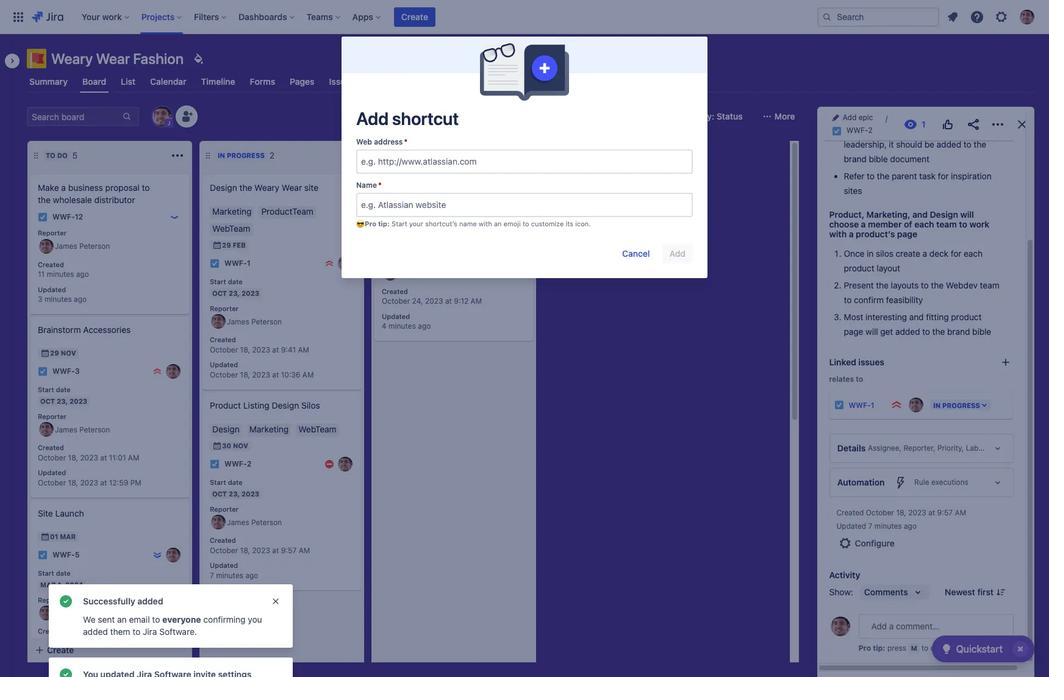 Task type: vqa. For each thing, say whether or not it's contained in the screenshot.
GGG-4
no



Task type: locate. For each thing, give the bounding box(es) containing it.
tip: inside add shortcut dialog
[[378, 220, 390, 228]]

linked
[[830, 357, 857, 367]]

updated
[[38, 285, 66, 293], [382, 312, 410, 320], [210, 361, 238, 369], [38, 469, 66, 477], [837, 521, 867, 531], [210, 562, 238, 569], [38, 652, 66, 660]]

created inside created october 18, 2023 at 11:01 am
[[38, 444, 64, 452]]

0 horizontal spatial team
[[937, 219, 957, 229]]

2 horizontal spatial will
[[961, 209, 974, 219]]

Search field
[[818, 7, 940, 27]]

ago down created october 18, 2023 at 9:57 am
[[246, 571, 258, 580]]

1
[[415, 150, 418, 160], [247, 259, 251, 268], [871, 401, 875, 410]]

am inside updated october 18, 2023 at 10:36 am
[[303, 370, 314, 380]]

a inside make a business proposal to the wholesale distributor
[[61, 182, 66, 193]]

0 horizontal spatial 29
[[50, 349, 59, 357]]

0 horizontal spatial page
[[844, 326, 864, 337]]

1 vertical spatial tip:
[[873, 643, 886, 653]]

1 horizontal spatial create
[[896, 248, 921, 258]]

1 horizontal spatial 29
[[222, 241, 231, 249]]

0 vertical spatial product
[[830, 91, 866, 102]]

0 horizontal spatial work
[[916, 91, 939, 102]]

24 october 2023 image
[[384, 223, 394, 233], [384, 223, 394, 233]]

2 vertical spatial and
[[910, 312, 924, 322]]

2023 for created october 18, 2023 at 9:41 am
[[252, 345, 270, 355]]

highest image
[[325, 259, 334, 268], [153, 367, 162, 377]]

23, down 29 feb
[[229, 289, 240, 297]]

done 1
[[390, 150, 418, 160]]

add shortcut
[[356, 108, 459, 129]]

page up once in silos create a deck for each product layout
[[898, 229, 918, 239]]

once
[[844, 124, 865, 135], [844, 248, 865, 258]]

oct down the wwf-3 link
[[40, 397, 55, 405]]

18, inside the created october 18, 2023 at 9:41 am
[[240, 345, 250, 355]]

ago down 24,
[[418, 322, 431, 331]]

of
[[904, 219, 913, 229]]

0 vertical spatial task image
[[210, 459, 220, 469]]

wwf- down 30 nov
[[225, 460, 247, 469]]

am for created october 18, 2023 at 9:57 am
[[299, 546, 310, 555]]

0 vertical spatial 9:57
[[938, 508, 953, 517]]

1 vertical spatial 7
[[210, 571, 214, 580]]

james peterson image
[[39, 239, 54, 254], [383, 266, 398, 281], [211, 315, 226, 329], [39, 423, 54, 437], [166, 548, 181, 563], [39, 606, 54, 621]]

minutes right 11
[[47, 270, 74, 279]]

once up leadership,
[[844, 124, 865, 135]]

2023 for created october 18, 2023 at 9:57 am
[[252, 546, 270, 555]]

start down 29 feb
[[210, 278, 226, 286]]

weary
[[51, 50, 93, 67], [255, 182, 280, 193]]

to down 'inspiration'
[[959, 219, 968, 229]]

check image
[[940, 642, 954, 657]]

1 vertical spatial 3
[[75, 367, 80, 376]]

marketing, up the 'listing'
[[891, 79, 940, 90]]

layout down silos in the top of the page
[[877, 263, 901, 273]]

and right the design,
[[979, 79, 996, 90]]

29
[[222, 241, 231, 249], [50, 349, 59, 357]]

at inside created october 18, 2023 at 9:57 am
[[272, 546, 279, 555]]

work up the 'listing'
[[916, 91, 939, 102]]

oct
[[405, 224, 420, 232], [212, 289, 227, 297], [40, 397, 55, 405], [212, 490, 227, 498]]

0 vertical spatial wwf-1 link
[[225, 258, 251, 269]]

9:57 for created october 18, 2023 at 9:57 am updated 7 minutes ago
[[938, 508, 953, 517]]

task image down 01 march 2024 icon
[[38, 550, 48, 560]]

23, for design
[[229, 289, 240, 297]]

design down in
[[210, 182, 237, 193]]

wwf-1 link down the feb
[[225, 258, 251, 269]]

minutes inside 'created 11 minutes ago'
[[47, 270, 74, 279]]

wwf- right issue type: task icon
[[849, 401, 871, 410]]

successfully
[[83, 596, 135, 607]]

will inside most interesting and fitting product page will get added to the brand bible
[[866, 326, 878, 337]]

at
[[445, 297, 452, 306], [272, 345, 279, 355], [272, 370, 279, 380], [100, 453, 107, 463], [100, 478, 107, 488], [929, 508, 936, 517], [272, 546, 279, 555], [100, 637, 107, 646]]

first
[[978, 587, 994, 597]]

start date oct 23, 2023 down 29 feb
[[210, 278, 259, 297]]

2023 for updated october 18, 2023 at 10:36 am
[[252, 370, 270, 380]]

pro
[[859, 643, 871, 653]]

at for created october 24, 2023 at 9:12 am
[[445, 297, 452, 306]]

1 vertical spatial success image
[[59, 668, 73, 677]]

date up the 1,
[[56, 569, 71, 577]]

0 vertical spatial 29
[[222, 241, 231, 249]]

james peterson image
[[153, 107, 172, 126], [338, 256, 353, 271], [166, 364, 181, 379], [909, 398, 924, 412], [338, 457, 353, 472], [211, 515, 226, 530]]

for inside the refer to the parent task for inspiration sites
[[938, 171, 949, 181]]

2 vertical spatial product
[[952, 312, 982, 322]]

configure
[[855, 538, 895, 548]]

added down accepted
[[937, 139, 962, 149]]

1 vertical spatial create
[[896, 248, 921, 258]]

tip:
[[378, 220, 390, 228], [873, 643, 886, 653]]

ago inside updated 3 minutes ago
[[74, 295, 87, 304]]

wwf-2 up leadership,
[[847, 126, 873, 135]]

minutes right "4"
[[389, 322, 416, 331]]

24,
[[412, 297, 423, 306]]

to down email
[[133, 627, 140, 637]]

in
[[218, 151, 225, 159]]

at left 10:36 on the bottom left of page
[[272, 370, 279, 380]]

created october 18, 2023 at 9:57 am updated 7 minutes ago
[[837, 508, 967, 531]]

9:57 inside created october 18, 2023 at 9:57 am updated 7 minutes ago
[[938, 508, 953, 517]]

2 vertical spatial 7
[[38, 662, 42, 671]]

the down the fitting on the right top
[[933, 326, 945, 337]]

start down pillow
[[392, 220, 407, 228]]

created for created 11 minutes ago
[[38, 260, 64, 268]]

at inside created october 18, 2023 at 11:01 am
[[100, 453, 107, 463]]

october inside created october 18, 2023 at 11:43 am
[[38, 637, 66, 646]]

at for updated october 18, 2023 at 10:36 am
[[272, 370, 279, 380]]

automation element
[[830, 468, 1014, 497]]

a left new
[[411, 182, 415, 193]]

1 horizontal spatial 3
[[75, 367, 80, 376]]

oct right 24
[[405, 224, 420, 232]]

2 down 30 nov
[[247, 460, 252, 469]]

to down the fitting on the right top
[[923, 326, 931, 337]]

the inside once a layout has been accepted by leadership, it should be added to the brand bible document
[[974, 139, 987, 149]]

october for october 18, 2023 at 11:01 am
[[38, 453, 66, 463]]

0 horizontal spatial product
[[210, 400, 241, 411]]

work inside product, marketing, and design will choose a member of each team to work with a product's page
[[970, 219, 990, 229]]

1 horizontal spatial product
[[830, 91, 866, 102]]

0 horizontal spatial wear
[[96, 50, 130, 67]]

for inside once in silos create a deck for each product layout
[[951, 248, 962, 258]]

0 horizontal spatial each
[[915, 219, 935, 229]]

october inside created october 18, 2023 at 9:57 am updated 7 minutes ago
[[866, 508, 895, 517]]

0 vertical spatial 2
[[868, 126, 873, 135]]

wwf-2
[[847, 126, 873, 135], [225, 460, 252, 469]]

date
[[228, 278, 243, 286], [56, 386, 71, 394], [228, 478, 243, 486], [56, 569, 71, 577]]

will down 'inspiration'
[[961, 209, 974, 219]]

created inside created october 18, 2023 at 9:57 am
[[210, 537, 236, 545]]

and inside "the webdev, marketing, design, and product teams will work together to create a product listing layout"
[[979, 79, 996, 90]]

1 horizontal spatial highest image
[[325, 259, 334, 268]]

in
[[867, 248, 874, 258]]

shortcut's
[[425, 220, 458, 228]]

team inside present the layouts to the webdev team to confirm feasibility
[[980, 280, 1000, 290]]

in progress 2
[[218, 150, 275, 160]]

with down 'product,'
[[830, 229, 847, 239]]

😎pro tip: start your shortcut's name with an emoji to customize its icon.
[[356, 220, 591, 228]]

cancel
[[622, 248, 650, 259]]

1 horizontal spatial wwf-1
[[849, 401, 875, 410]]

will
[[899, 91, 914, 102], [961, 209, 974, 219], [866, 326, 878, 337]]

0 vertical spatial and
[[979, 79, 996, 90]]

at inside updated october 18, 2023 at 10:36 am
[[272, 370, 279, 380]]

0 vertical spatial 1
[[415, 150, 418, 160]]

1 horizontal spatial wwf-2
[[847, 126, 873, 135]]

1 horizontal spatial 9:57
[[938, 508, 953, 517]]

been
[[916, 124, 935, 135]]

to right m
[[922, 643, 929, 653]]

the down "progress"
[[240, 182, 252, 193]]

0 vertical spatial team
[[937, 219, 957, 229]]

2023 inside the updated october 18, 2023 at 12:59 pm
[[80, 478, 98, 488]]

wear up list
[[96, 50, 130, 67]]

add people image
[[179, 109, 194, 124]]

and for a
[[910, 312, 924, 322]]

press
[[888, 643, 907, 653]]

Search board text field
[[28, 108, 121, 125]]

minutes inside updated 3 minutes ago
[[44, 295, 72, 304]]

1 horizontal spatial tip:
[[873, 643, 886, 653]]

design the weary wear site
[[210, 182, 319, 193]]

will up the 'listing'
[[899, 91, 914, 102]]

0 horizontal spatial *
[[378, 181, 382, 190]]

mar inside the start date mar 1, 2024
[[40, 581, 56, 589]]

0 horizontal spatial bible
[[869, 154, 888, 164]]

0 horizontal spatial highest image
[[153, 367, 162, 377]]

newest first image
[[996, 587, 1006, 597]]

9:57 for created october 18, 2023 at 9:57 am
[[281, 546, 297, 555]]

the left webdev
[[931, 280, 944, 290]]

by
[[976, 124, 986, 135]]

0 horizontal spatial an
[[117, 614, 127, 625]]

1 horizontal spatial with
[[479, 220, 492, 228]]

task image
[[210, 459, 220, 469], [38, 550, 48, 560]]

quickstart
[[957, 644, 1003, 655]]

inspiration
[[951, 171, 992, 181]]

web address *
[[356, 137, 408, 146]]

30
[[222, 442, 231, 450]]

brand down the fitting on the right top
[[948, 326, 970, 337]]

7 up configure on the bottom right
[[869, 521, 873, 531]]

successfully added
[[83, 596, 163, 607]]

2023 inside created october 18, 2023 at 9:57 am updated 7 minutes ago
[[909, 508, 927, 517]]

1 success image from the top
[[59, 594, 73, 609]]

mar left the 1,
[[40, 581, 56, 589]]

0 horizontal spatial task image
[[38, 550, 48, 560]]

1 horizontal spatial *
[[404, 137, 408, 146]]

october for october 18, 2023 at 10:36 am
[[210, 370, 238, 380]]

for right task
[[938, 171, 949, 181]]

0 horizontal spatial brand
[[844, 154, 867, 164]]

30 november 2023 image
[[212, 441, 222, 451]]

0 vertical spatial 7
[[869, 521, 873, 531]]

2023 inside 'created october 24, 2023 at 9:12 am'
[[425, 297, 443, 306]]

calendar
[[150, 76, 187, 87]]

a down 'product,'
[[849, 229, 854, 239]]

2023 inside updated october 18, 2023 at 10:36 am
[[252, 370, 270, 380]]

18, inside updated october 18, 2023 at 10:36 am
[[240, 370, 250, 380]]

product
[[869, 104, 905, 115], [844, 263, 875, 273], [952, 312, 982, 322]]

with down new
[[418, 195, 435, 205]]

get
[[881, 326, 894, 337]]

product
[[830, 91, 866, 102], [210, 400, 241, 411]]

0 horizontal spatial updated 7 minutes ago
[[38, 652, 86, 671]]

reporter down the wwf-3 link
[[38, 412, 67, 420]]

created for created october 18, 2023 at 9:57 am
[[210, 537, 236, 545]]

to inside product, marketing, and design will choose a member of each team to work with a product's page
[[959, 219, 968, 229]]

am inside the created october 18, 2023 at 9:41 am
[[298, 345, 309, 355]]

created inside the created october 18, 2023 at 9:41 am
[[210, 336, 236, 344]]

updated up site
[[38, 469, 66, 477]]

create banner
[[0, 0, 1050, 34]]

a inside once a layout has been accepted by leadership, it should be added to the brand bible document
[[867, 124, 872, 135]]

updated up configure link
[[837, 521, 867, 531]]

oct down 30 november 2023 image
[[212, 490, 227, 498]]

james for james peterson icon above the created october 18, 2023 at 9:41 am
[[227, 317, 249, 326]]

dismiss image
[[271, 597, 281, 607]]

list link
[[118, 71, 138, 93]]

at for created october 18, 2023 at 9:41 am
[[272, 345, 279, 355]]

reporter down wwf-12 link
[[38, 229, 67, 237]]

to up jira
[[152, 614, 160, 625]]

1 vertical spatial each
[[964, 248, 983, 258]]

a down webdev,
[[861, 104, 866, 115]]

peterson down 12
[[79, 242, 110, 251]]

wwf-2 link down 30 nov
[[225, 459, 252, 470]]

2023 for updated october 18, 2023 at 12:59 pm
[[80, 478, 98, 488]]

october inside 'created october 24, 2023 at 9:12 am'
[[382, 297, 410, 306]]

29 february 2024 image
[[212, 240, 222, 250], [212, 240, 222, 250]]

shortcut
[[392, 108, 459, 129]]

1 horizontal spatial each
[[964, 248, 983, 258]]

tab list
[[20, 71, 1042, 93]]

5 down the 01 mar
[[75, 551, 80, 560]]

9:57 inside created october 18, 2023 at 9:57 am
[[281, 546, 297, 555]]

business
[[68, 182, 103, 193]]

newest first button
[[938, 585, 1014, 600]]

30 nov
[[222, 442, 248, 450]]

october inside created october 18, 2023 at 11:01 am
[[38, 453, 66, 463]]

7 inside created october 18, 2023 at 9:57 am updated 7 minutes ago
[[869, 521, 873, 531]]

0 vertical spatial create
[[830, 104, 859, 115]]

3 inside updated 3 minutes ago
[[38, 295, 42, 304]]

0 horizontal spatial design
[[210, 182, 237, 193]]

the
[[974, 139, 987, 149], [877, 171, 890, 181], [240, 182, 252, 193], [38, 195, 51, 205], [437, 195, 450, 205], [876, 280, 889, 290], [931, 280, 944, 290], [933, 326, 945, 337]]

created inside 'created october 24, 2023 at 9:12 am'
[[382, 287, 408, 295]]

go
[[382, 195, 392, 205]]

oct down 29 feb
[[212, 289, 227, 297]]

0 horizontal spatial wwf-2
[[225, 460, 252, 469]]

29 nov
[[50, 349, 76, 357]]

create
[[830, 104, 859, 115], [896, 248, 921, 258]]

2 once from the top
[[844, 248, 865, 258]]

0 horizontal spatial create
[[830, 104, 859, 115]]

2 up leadership,
[[868, 126, 873, 135]]

start down wwf-5 link
[[38, 569, 54, 577]]

project
[[487, 76, 516, 87]]

18, for october 18, 2023 at 12:59 pm
[[68, 478, 78, 488]]

0 horizontal spatial mar
[[40, 581, 56, 589]]

0 horizontal spatial for
[[938, 171, 949, 181]]

highest image for wwf-1
[[325, 259, 334, 268]]

24 oct
[[394, 224, 420, 232]]

success image
[[59, 594, 73, 609], [59, 668, 73, 677]]

wwf-2 for the top wwf-2 link
[[847, 126, 873, 135]]

12
[[75, 213, 83, 222]]

create inside "the webdev, marketing, design, and product teams will work together to create a product listing layout"
[[830, 104, 859, 115]]

october inside updated october 18, 2023 at 10:36 am
[[210, 370, 238, 380]]

start date oct 23, 2023 down the wwf-3 link
[[38, 386, 87, 405]]

added inside most interesting and fitting product page will get added to the brand bible
[[896, 326, 920, 337]]

1 vertical spatial page
[[844, 326, 864, 337]]

minutes down 11
[[44, 295, 72, 304]]

at for created october 18, 2023 at 9:57 am updated 7 minutes ago
[[929, 508, 936, 517]]

page inside most interesting and fitting product page will get added to the brand bible
[[844, 326, 864, 337]]

product down teams
[[869, 104, 905, 115]]

added right get
[[896, 326, 920, 337]]

jira image
[[32, 9, 63, 24], [32, 9, 63, 24]]

a up wholesale
[[61, 182, 66, 193]]

1 horizontal spatial wwf-1 link
[[849, 401, 875, 410]]

2023 inside created october 18, 2023 at 11:01 am
[[80, 453, 98, 463]]

and inside most interesting and fitting product page will get added to the brand bible
[[910, 312, 924, 322]]

wwf-1 down the feb
[[225, 259, 251, 268]]

2 vertical spatial 1
[[871, 401, 875, 410]]

marketing,
[[891, 79, 940, 90], [867, 209, 911, 219]]

0 vertical spatial work
[[916, 91, 939, 102]]

task image for wwf-1
[[210, 259, 220, 268]]

teams
[[868, 91, 896, 102]]

minutes inside created october 18, 2023 at 9:57 am updated 7 minutes ago
[[875, 521, 902, 531]]

18, for october 18, 2023 at 11:43 am
[[68, 637, 78, 646]]

2023 inside the created october 18, 2023 at 9:41 am
[[252, 345, 270, 355]]

0 vertical spatial highest image
[[325, 259, 334, 268]]

created inside created october 18, 2023 at 9:57 am updated 7 minutes ago
[[837, 508, 864, 517]]

product left listing at left bottom
[[210, 400, 241, 411]]

refer
[[844, 171, 865, 181]]

added inside once a layout has been accepted by leadership, it should be added to the brand bible document
[[937, 139, 962, 149]]

1 vertical spatial 5
[[75, 551, 80, 560]]

wwf-1 link right issue type: task icon
[[849, 401, 875, 410]]

0 horizontal spatial wwf-2 link
[[225, 459, 252, 470]]

0 horizontal spatial 2
[[247, 460, 252, 469]]

18, inside created october 18, 2023 at 9:57 am
[[240, 546, 250, 555]]

you
[[248, 614, 262, 625]]

1 vertical spatial once
[[844, 248, 865, 258]]

the down athleisure
[[437, 195, 450, 205]]

october inside the updated october 18, 2023 at 12:59 pm
[[38, 478, 66, 488]]

updated inside the updated 4 minutes ago
[[382, 312, 410, 320]]

0 vertical spatial brand
[[844, 154, 867, 164]]

created for created october 18, 2023 at 9:57 am updated 7 minutes ago
[[837, 508, 864, 517]]

priority: highest image
[[891, 399, 903, 411]]

1 vertical spatial design
[[930, 209, 959, 219]]

1 horizontal spatial nov
[[233, 442, 248, 450]]

to down accepted
[[964, 139, 972, 149]]

october inside the created october 18, 2023 at 9:41 am
[[210, 345, 238, 355]]

2 right "progress"
[[270, 150, 275, 160]]

0 horizontal spatial 3
[[38, 295, 42, 304]]

low image
[[170, 212, 179, 222]]

9:57
[[938, 508, 953, 517], [281, 546, 297, 555]]

highest image for wwf-3
[[153, 367, 162, 377]]

1 horizontal spatial page
[[898, 229, 918, 239]]

1 horizontal spatial brand
[[948, 326, 970, 337]]

at left 11:43
[[100, 637, 107, 646]]

a inside create a new athleisure top to go along with the turtleneck pillow sweater
[[411, 182, 415, 193]]

am inside 'created october 24, 2023 at 9:12 am'
[[471, 297, 482, 306]]

at inside 'created october 24, 2023 at 9:12 am'
[[445, 297, 452, 306]]

2 horizontal spatial 2
[[868, 126, 873, 135]]

once inside once in silos create a deck for each product layout
[[844, 248, 865, 258]]

1 vertical spatial marketing,
[[867, 209, 911, 219]]

october inside created october 18, 2023 at 9:57 am
[[210, 546, 238, 555]]

issue type: task image
[[834, 400, 844, 410]]

1 vertical spatial for
[[951, 248, 962, 258]]

2 vertical spatial with
[[830, 229, 847, 239]]

each up webdev
[[964, 248, 983, 258]]

at for created october 18, 2023 at 9:57 am
[[272, 546, 279, 555]]

18, for october 18, 2023 at 11:01 am
[[68, 453, 78, 463]]

issues
[[859, 357, 885, 367]]

accepted
[[938, 124, 974, 135]]

2023 inside created october 18, 2023 at 11:43 am
[[80, 637, 98, 646]]

silos
[[301, 400, 320, 411]]

1 once from the top
[[844, 124, 865, 135]]

18, for october 18, 2023 at 9:41 am
[[240, 345, 250, 355]]

product's
[[856, 229, 895, 239]]

james up created october 18, 2023 at 11:01 am at the left of the page
[[55, 425, 77, 434]]

search image
[[823, 12, 832, 22]]

your
[[409, 220, 424, 228]]

a up leadership,
[[867, 124, 872, 135]]

am
[[471, 297, 482, 306], [298, 345, 309, 355], [303, 370, 314, 380], [128, 453, 139, 463], [955, 508, 967, 517], [299, 546, 310, 555], [129, 637, 141, 646]]

james up 'created 11 minutes ago' on the top of the page
[[55, 242, 77, 251]]

sent
[[98, 614, 115, 625]]

0 vertical spatial updated 7 minutes ago
[[210, 562, 258, 580]]

0 vertical spatial page
[[898, 229, 918, 239]]

software.
[[159, 627, 197, 637]]

1 horizontal spatial for
[[951, 248, 962, 258]]

create column image
[[549, 146, 563, 160]]

23, down 30 nov
[[229, 490, 240, 498]]

18, inside created october 18, 2023 at 11:43 am
[[68, 637, 78, 646]]

at for created october 18, 2023 at 11:43 am
[[100, 637, 107, 646]]

work down 'inspiration'
[[970, 219, 990, 229]]

task image
[[38, 212, 48, 222], [210, 259, 220, 268], [38, 367, 48, 377]]

with
[[418, 195, 435, 205], [479, 220, 492, 228], [830, 229, 847, 239]]

0 vertical spatial mar
[[60, 533, 76, 541]]

to right refer
[[867, 171, 875, 181]]

nov for 29 nov
[[61, 349, 76, 357]]

updated down 11
[[38, 285, 66, 293]]

1 horizontal spatial 1
[[415, 150, 418, 160]]

ago inside the updated 4 minutes ago
[[418, 322, 431, 331]]

2 vertical spatial start date oct 23, 2023
[[210, 478, 259, 498]]

am inside created october 18, 2023 at 9:57 am
[[299, 546, 310, 555]]

design inside product, marketing, and design will choose a member of each team to work with a product's page
[[930, 209, 959, 219]]

wwf-2 for the bottom wwf-2 link
[[225, 460, 252, 469]]

18, for updated
[[897, 508, 907, 517]]

created inside created october 18, 2023 at 11:43 am
[[38, 628, 64, 635]]

october for october 18, 2023 at 12:59 pm
[[38, 478, 66, 488]]

added
[[937, 139, 962, 149], [896, 326, 920, 337], [137, 596, 163, 607], [83, 627, 108, 637]]

james peterson image right lowest icon
[[166, 548, 181, 563]]

and inside product, marketing, and design will choose a member of each team to work with a product's page
[[913, 209, 928, 219]]

0 horizontal spatial tip:
[[378, 220, 390, 228]]

team inside product, marketing, and design will choose a member of each team to work with a product's page
[[937, 219, 957, 229]]

task image for wwf-5
[[38, 550, 48, 560]]

primary element
[[7, 0, 818, 34]]

* up done 1
[[404, 137, 408, 146]]

once for once a layout has been accepted by leadership, it should be added to the brand bible document
[[844, 124, 865, 135]]

ago inside 'created 11 minutes ago'
[[76, 270, 89, 279]]

summary
[[29, 76, 68, 87]]

layout up it
[[874, 124, 898, 135]]

page down most
[[844, 326, 864, 337]]

page
[[898, 229, 918, 239], [844, 326, 864, 337]]

james peterson down 12
[[55, 242, 110, 251]]

product,
[[830, 209, 865, 219]]

0 vertical spatial will
[[899, 91, 914, 102]]

wwf-1 link for wwf-1's task icon
[[225, 258, 251, 269]]

0 vertical spatial wear
[[96, 50, 130, 67]]

layout inside "the webdev, marketing, design, and product teams will work together to create a product listing layout"
[[937, 104, 965, 115]]

e.g. Atlassian website field
[[358, 194, 692, 216]]

brainstorm
[[38, 325, 81, 335]]

created inside 'created 11 minutes ago'
[[38, 260, 64, 268]]

bible down webdev
[[973, 326, 992, 337]]

present the layouts to the webdev team to confirm feasibility
[[844, 280, 1002, 305]]

brand up refer
[[844, 154, 867, 164]]

23, down the wwf-3 link
[[57, 397, 68, 405]]

0 vertical spatial create
[[401, 11, 428, 22]]

configure link
[[831, 534, 902, 553]]

3 for updated 3 minutes ago
[[38, 295, 42, 304]]

1 vertical spatial create
[[382, 182, 408, 193]]

once inside once a layout has been accepted by leadership, it should be added to the brand bible document
[[844, 124, 865, 135]]

0 vertical spatial bible
[[869, 154, 888, 164]]

0 vertical spatial nov
[[61, 349, 76, 357]]

rule
[[914, 478, 929, 487]]

1 vertical spatial highest image
[[153, 367, 162, 377]]

an
[[494, 220, 502, 228], [117, 614, 127, 625]]

most
[[844, 312, 864, 322]]

site
[[304, 182, 319, 193]]

0 vertical spatial 5
[[72, 150, 78, 160]]

product down the
[[830, 91, 866, 102]]

created for created october 18, 2023 at 9:41 am
[[210, 336, 236, 344]]

1 vertical spatial brand
[[948, 326, 970, 337]]

2 vertical spatial 23,
[[229, 490, 240, 498]]

to inside add shortcut dialog
[[523, 220, 529, 228]]

settings
[[518, 76, 551, 87]]

feb
[[233, 241, 246, 249]]

wwf-1 right issue type: task icon
[[849, 401, 875, 410]]



Task type: describe. For each thing, give the bounding box(es) containing it.
a inside once in silos create a deck for each product layout
[[923, 248, 928, 258]]

start inside add shortcut dialog
[[392, 220, 407, 228]]

fashion
[[133, 50, 184, 67]]

quickstart button
[[932, 636, 1035, 663]]

james for james peterson icon underneath the start date mar 1, 2024
[[55, 609, 77, 618]]

1 vertical spatial 1
[[247, 259, 251, 268]]

1 horizontal spatial design
[[272, 400, 299, 411]]

layout inside once in silos create a deck for each product layout
[[877, 263, 901, 273]]

james peterson up 'created october 24, 2023 at 9:12 am'
[[399, 269, 454, 278]]

tip: for 😎pro
[[378, 220, 390, 228]]

date down the wwf-3 link
[[56, 386, 71, 394]]

most interesting and fitting product page will get added to the brand bible
[[844, 312, 992, 337]]

once in silos create a deck for each product layout
[[844, 248, 985, 273]]

1 vertical spatial wwf-2 link
[[225, 459, 252, 470]]

newest
[[945, 587, 976, 597]]

once a layout has been accepted by leadership, it should be added to the brand bible document
[[844, 124, 989, 164]]

23, for product
[[229, 490, 240, 498]]

brand inside once a layout has been accepted by leadership, it should be added to the brand bible document
[[844, 154, 867, 164]]

link an issue image
[[1001, 357, 1011, 367]]

29 feb
[[222, 241, 246, 249]]

create inside once in silos create a deck for each product layout
[[896, 248, 921, 258]]

am for created october 18, 2023 at 11:01 am
[[128, 453, 139, 463]]

2023 for created october 18, 2023 at 11:01 am
[[80, 453, 98, 463]]

issues link
[[327, 71, 357, 93]]

2 success image from the top
[[59, 668, 73, 677]]

create inside primary element
[[401, 11, 428, 22]]

29 for 29 feb
[[222, 241, 231, 249]]

peterson up created october 18, 2023 at 9:57 am
[[251, 518, 282, 527]]

will inside "the webdev, marketing, design, and product teams will work together to create a product listing layout"
[[899, 91, 914, 102]]

date inside the start date mar 1, 2024
[[56, 569, 71, 577]]

timeline
[[201, 76, 235, 87]]

should
[[897, 139, 923, 149]]

updated october 18, 2023 at 12:59 pm
[[38, 469, 141, 488]]

24
[[394, 224, 403, 232]]

to down linked issues
[[856, 374, 864, 384]]

name
[[460, 220, 477, 228]]

details element
[[830, 434, 1014, 463]]

icon.
[[576, 220, 591, 228]]

created for created october 24, 2023 at 9:12 am
[[382, 287, 408, 295]]

date down 29 feb
[[228, 278, 243, 286]]

wwf-3 link
[[52, 366, 80, 377]]

page inside product, marketing, and design will choose a member of each team to work with a product's page
[[898, 229, 918, 239]]

1,
[[58, 581, 64, 589]]

james up created october 18, 2023 at 9:57 am
[[227, 518, 249, 527]]

1 vertical spatial updated 7 minutes ago
[[38, 652, 86, 671]]

october for october 18, 2023 at 9:57 am
[[210, 546, 238, 555]]

created october 18, 2023 at 11:43 am
[[38, 628, 141, 646]]

james peterson up the created october 18, 2023 at 9:41 am
[[227, 317, 282, 326]]

newest first
[[945, 587, 994, 597]]

30 november 2023 image
[[212, 441, 222, 451]]

task image for wwf-2
[[210, 459, 220, 469]]

confirming you added them to jira software.
[[83, 614, 262, 637]]

october for october 18, 2023 at 11:43 am
[[38, 637, 66, 646]]

jira
[[143, 627, 157, 637]]

each inside product, marketing, and design will choose a member of each team to work with a product's page
[[915, 219, 935, 229]]

wwf- down the 01 mar
[[52, 551, 75, 560]]

01 mar
[[50, 533, 76, 541]]

tab list containing board
[[20, 71, 1042, 93]]

james peterson image down 24
[[383, 266, 398, 281]]

the inside create a new athleisure top to go along with the turtleneck pillow sweater
[[437, 195, 450, 205]]

reporter up created october 18, 2023 at 9:57 am
[[210, 505, 239, 513]]

tip: for pro
[[873, 643, 886, 653]]

2023 for created october 18, 2023 at 9:57 am updated 7 minutes ago
[[909, 508, 927, 517]]

minutes down created october 18, 2023 at 11:43 am
[[44, 662, 71, 671]]

design,
[[942, 79, 977, 90]]

october for updated
[[866, 508, 895, 517]]

ago inside created october 18, 2023 at 9:57 am updated 7 minutes ago
[[904, 521, 917, 531]]

top
[[477, 182, 490, 193]]

to inside the refer to the parent task for inspiration sites
[[867, 171, 875, 181]]

address
[[374, 137, 403, 146]]

activity
[[830, 570, 861, 580]]

james peterson image up created october 18, 2023 at 11:01 am at the left of the page
[[39, 423, 54, 437]]

wwf-5 link
[[52, 550, 80, 561]]

sweater
[[407, 207, 439, 217]]

am for created october 18, 2023 at 9:41 am
[[298, 345, 309, 355]]

along
[[394, 195, 416, 205]]

a inside "the webdev, marketing, design, and product teams will work together to create a product listing layout"
[[861, 104, 866, 115]]

at for updated october 18, 2023 at 12:59 pm
[[100, 478, 107, 488]]

updated 4 minutes ago
[[382, 312, 431, 331]]

peterson up created october 18, 2023 at 11:01 am at the left of the page
[[79, 425, 110, 434]]

01
[[50, 533, 58, 541]]

progress
[[227, 151, 265, 159]]

wwf- down 29 feb
[[225, 259, 247, 268]]

start down the wwf-3 link
[[38, 386, 54, 394]]

member
[[868, 219, 902, 229]]

name
[[356, 181, 377, 190]]

2023 for created october 24, 2023 at 9:12 am
[[425, 297, 443, 306]]

reporter for james peterson icon above 11
[[38, 229, 67, 237]]

updated inside created october 18, 2023 at 9:57 am updated 7 minutes ago
[[837, 521, 867, 531]]

18, for october 18, 2023 at 10:36 am
[[240, 370, 250, 380]]

create button inside primary element
[[394, 7, 436, 27]]

1 horizontal spatial wear
[[282, 182, 302, 193]]

project settings link
[[485, 71, 553, 93]]

wwf- up leadership,
[[847, 126, 868, 135]]

pages
[[290, 76, 315, 87]]

it
[[889, 139, 894, 149]]

to inside once a layout has been accepted by leadership, it should be added to the brand bible document
[[964, 139, 972, 149]]

created 11 minutes ago
[[38, 260, 89, 279]]

the inside the refer to the parent task for inspiration sites
[[877, 171, 890, 181]]

11:01
[[109, 453, 126, 463]]

wwf-5
[[52, 551, 80, 560]]

confirm
[[854, 294, 884, 305]]

0 vertical spatial design
[[210, 182, 237, 193]]

will inside product, marketing, and design will choose a member of each team to work with a product's page
[[961, 209, 974, 219]]

each inside once in silos create a deck for each product layout
[[964, 248, 983, 258]]

forms
[[250, 76, 275, 87]]

create a new athleisure top to go along with the turtleneck pillow sweater
[[382, 182, 500, 217]]

nov for 30 nov
[[233, 442, 248, 450]]

1 horizontal spatial weary
[[255, 182, 280, 193]]

sites
[[844, 185, 863, 196]]

created for created october 18, 2023 at 11:01 am
[[38, 444, 64, 452]]

Add a comment… field
[[859, 614, 1014, 639]]

wwf-1 link for issue type: task icon
[[849, 401, 875, 410]]

name *
[[356, 181, 382, 190]]

accessories
[[83, 325, 131, 335]]

rule executions
[[914, 478, 969, 487]]

updated down created october 18, 2023 at 9:57 am
[[210, 562, 238, 569]]

product listing design silos
[[210, 400, 320, 411]]

at for created october 18, 2023 at 11:01 am
[[100, 453, 107, 463]]

task image for wwf-3
[[38, 367, 48, 377]]

marketing, inside "the webdev, marketing, design, and product teams will work together to create a product listing layout"
[[891, 79, 940, 90]]

am for created october 18, 2023 at 9:57 am updated 7 minutes ago
[[955, 508, 967, 517]]

minutes inside the updated 4 minutes ago
[[389, 322, 416, 331]]

0 horizontal spatial 7
[[38, 662, 42, 671]]

updated inside the updated october 18, 2023 at 12:59 pm
[[38, 469, 66, 477]]

2023 for created october 18, 2023 at 11:43 am
[[80, 637, 98, 646]]

updated inside updated 3 minutes ago
[[38, 285, 66, 293]]

1 vertical spatial product
[[210, 400, 241, 411]]

silos
[[876, 248, 894, 258]]

lowest image
[[153, 550, 162, 560]]

minutes down created october 18, 2023 at 9:57 am
[[216, 571, 243, 580]]

am for created october 24, 2023 at 9:12 am
[[471, 297, 482, 306]]

make a business proposal to the wholesale distributor
[[38, 182, 150, 205]]

29 november 2023 image
[[40, 348, 50, 358]]

weary wear fashion
[[51, 50, 184, 67]]

am for created october 18, 2023 at 11:43 am
[[129, 637, 141, 646]]

product inside "the webdev, marketing, design, and product teams will work together to create a product listing layout"
[[830, 91, 866, 102]]

october for october 18, 2023 at 9:41 am
[[210, 345, 238, 355]]

2 vertical spatial 2
[[247, 460, 252, 469]]

layout inside once a layout has been accepted by leadership, it should be added to the brand bible document
[[874, 124, 898, 135]]

1 vertical spatial 2
[[270, 150, 275, 160]]

medium high image
[[325, 459, 334, 469]]

added inside confirming you added them to jira software.
[[83, 627, 108, 637]]

1 horizontal spatial 7
[[210, 571, 214, 580]]

james peterson up created october 18, 2023 at 11:43 am
[[55, 609, 110, 618]]

together
[[941, 91, 980, 102]]

task
[[920, 171, 936, 181]]

choose
[[830, 219, 859, 229]]

make
[[38, 182, 59, 193]]

1 vertical spatial create button
[[27, 640, 192, 661]]

list
[[121, 76, 136, 87]]

james peterson image up the created october 18, 2023 at 9:41 am
[[211, 315, 226, 329]]

12:59
[[109, 478, 128, 488]]

with inside product, marketing, and design will choose a member of each team to work with a product's page
[[830, 229, 847, 239]]

1 horizontal spatial mar
[[60, 533, 76, 541]]

created for created october 18, 2023 at 11:43 am
[[38, 628, 64, 635]]

james for james peterson icon above created october 18, 2023 at 11:01 am at the left of the page
[[55, 425, 77, 434]]

present
[[844, 280, 874, 290]]

1 horizontal spatial updated 7 minutes ago
[[210, 562, 258, 580]]

product inside "the webdev, marketing, design, and product teams will work together to create a product listing layout"
[[869, 104, 905, 115]]

e.g. http://www.atlassian.com url field
[[358, 151, 692, 173]]

the inside make a business proposal to the wholesale distributor
[[38, 195, 51, 205]]

wwf-3
[[52, 367, 80, 376]]

task image for wwf-12
[[38, 212, 48, 222]]

2 vertical spatial create
[[47, 645, 74, 655]]

date down 30 nov
[[228, 478, 243, 486]]

peterson up the created october 18, 2023 at 9:41 am
[[251, 317, 282, 326]]

to inside most interesting and fitting product page will get added to the brand bible
[[923, 326, 931, 337]]

new
[[417, 182, 434, 193]]

relates to
[[830, 374, 864, 384]]

start date oct 23, 2023 for design
[[210, 278, 259, 297]]

1 vertical spatial *
[[378, 181, 382, 190]]

with inside create a new athleisure top to go along with the turtleneck pillow sweater
[[418, 195, 435, 205]]

product inside once in silos create a deck for each product layout
[[844, 263, 875, 273]]

peterson up 'created october 24, 2023 at 9:12 am'
[[424, 269, 454, 278]]

cancel button
[[615, 244, 658, 264]]

add shortcut dialog
[[342, 37, 708, 278]]

product inside most interesting and fitting product page will get added to the brand bible
[[952, 312, 982, 322]]

created october 24, 2023 at 9:12 am
[[382, 287, 482, 306]]

launch
[[55, 508, 84, 519]]

1 vertical spatial start date oct 23, 2023
[[38, 386, 87, 405]]

29 november 2023 image
[[40, 348, 50, 358]]

dismiss quickstart image
[[1011, 640, 1031, 659]]

an inside add shortcut dialog
[[494, 220, 502, 228]]

board
[[82, 76, 106, 87]]

bible inside once a layout has been accepted by leadership, it should be added to the brand bible document
[[869, 154, 888, 164]]

work inside "the webdev, marketing, design, and product teams will work together to create a product listing layout"
[[916, 91, 939, 102]]

fitting
[[926, 312, 949, 322]]

0 horizontal spatial weary
[[51, 50, 93, 67]]

0 horizontal spatial wwf-1
[[225, 259, 251, 268]]

reporter for james peterson icon above created october 18, 2023 at 11:01 am at the left of the page
[[38, 412, 67, 420]]

9:12
[[454, 297, 469, 306]]

bible inside most interesting and fitting product page will get added to the brand bible
[[973, 326, 992, 337]]

added up we sent an email to everyone
[[137, 596, 163, 607]]

james peterson image down the start date mar 1, 2024
[[39, 606, 54, 621]]

reporter for james peterson icon underneath the start date mar 1, 2024
[[38, 596, 67, 604]]

and for and
[[913, 209, 928, 219]]

created october 18, 2023 at 11:01 am
[[38, 444, 139, 463]]

the webdev, marketing, design, and product teams will work together to create a product listing layout
[[830, 79, 999, 115]]

to do 5
[[46, 150, 78, 160]]

ago down created october 18, 2023 at 11:43 am
[[73, 662, 86, 671]]

reporter for james peterson icon above the created october 18, 2023 at 9:41 am
[[210, 304, 239, 312]]

am for updated october 18, 2023 at 10:36 am
[[303, 370, 314, 380]]

the up confirm
[[876, 280, 889, 290]]

updated 3 minutes ago
[[38, 285, 87, 304]]

to inside create a new athleisure top to go along with the turtleneck pillow sweater
[[492, 182, 500, 193]]

create inside create a new athleisure top to go along with the turtleneck pillow sweater
[[382, 182, 408, 193]]

3 for wwf-3
[[75, 367, 80, 376]]

to inside make a business proposal to the wholesale distributor
[[142, 182, 150, 193]]

wwf- down wholesale
[[52, 213, 75, 222]]

start inside the start date mar 1, 2024
[[38, 569, 54, 577]]

1 vertical spatial wwf-1
[[849, 401, 875, 410]]

feasibility
[[886, 294, 923, 305]]

james for james peterson icon above 11
[[55, 242, 77, 251]]

updated down created october 18, 2023 at 11:43 am
[[38, 652, 66, 660]]

with inside add shortcut dialog
[[479, 220, 492, 228]]

the inside most interesting and fitting product page will get added to the brand bible
[[933, 326, 945, 337]]

product, marketing, and design will choose a member of each team to work with a product's page
[[830, 209, 992, 239]]

wwf-12 link
[[52, 212, 83, 222]]

start down 30 november 2023 image
[[210, 478, 226, 486]]

29 for 29 nov
[[50, 349, 59, 357]]

18, for october 18, 2023 at 9:57 am
[[240, 546, 250, 555]]

to right layouts at top
[[921, 280, 929, 290]]

james peterson image up 11
[[39, 239, 54, 254]]

11
[[38, 270, 45, 279]]

details
[[838, 443, 866, 453]]

m
[[911, 644, 917, 652]]

to inside "the webdev, marketing, design, and product teams will work together to create a product listing layout"
[[983, 91, 992, 102]]

start date oct 23, 2023 for product
[[210, 478, 259, 498]]

james peterson up created october 18, 2023 at 9:57 am
[[227, 518, 282, 527]]

once for once in silos create a deck for each product layout
[[844, 248, 865, 258]]

profile image of james peterson image
[[831, 617, 850, 636]]

distributor
[[94, 195, 135, 205]]

refer to the parent task for inspiration sites
[[844, 171, 994, 196]]

to inside confirming you added them to jira software.
[[133, 627, 140, 637]]

james up 24,
[[399, 269, 421, 278]]

01 march 2024 image
[[40, 532, 50, 542]]

peterson down successfully
[[79, 609, 110, 618]]

interesting
[[866, 312, 907, 322]]

1 vertical spatial an
[[117, 614, 127, 625]]

to up most
[[844, 294, 852, 305]]

wwf- down 29 nov
[[52, 367, 75, 376]]

0 vertical spatial wwf-2 link
[[847, 125, 873, 137]]

we
[[83, 614, 96, 625]]

brand inside most interesting and fitting product page will get added to the brand bible
[[948, 326, 970, 337]]

the
[[830, 79, 847, 90]]

updated inside updated october 18, 2023 at 10:36 am
[[210, 361, 238, 369]]

james peterson up created october 18, 2023 at 11:01 am at the left of the page
[[55, 425, 110, 434]]

1 vertical spatial 23,
[[57, 397, 68, 405]]

marketing, inside product, marketing, and design will choose a member of each team to work with a product's page
[[867, 209, 911, 219]]

athleisure
[[436, 182, 475, 193]]

october for october 24, 2023 at 9:12 am
[[382, 297, 410, 306]]

a right "choose"
[[861, 219, 866, 229]]

close image
[[1015, 117, 1030, 132]]

01 march 2024 image
[[40, 532, 50, 542]]



